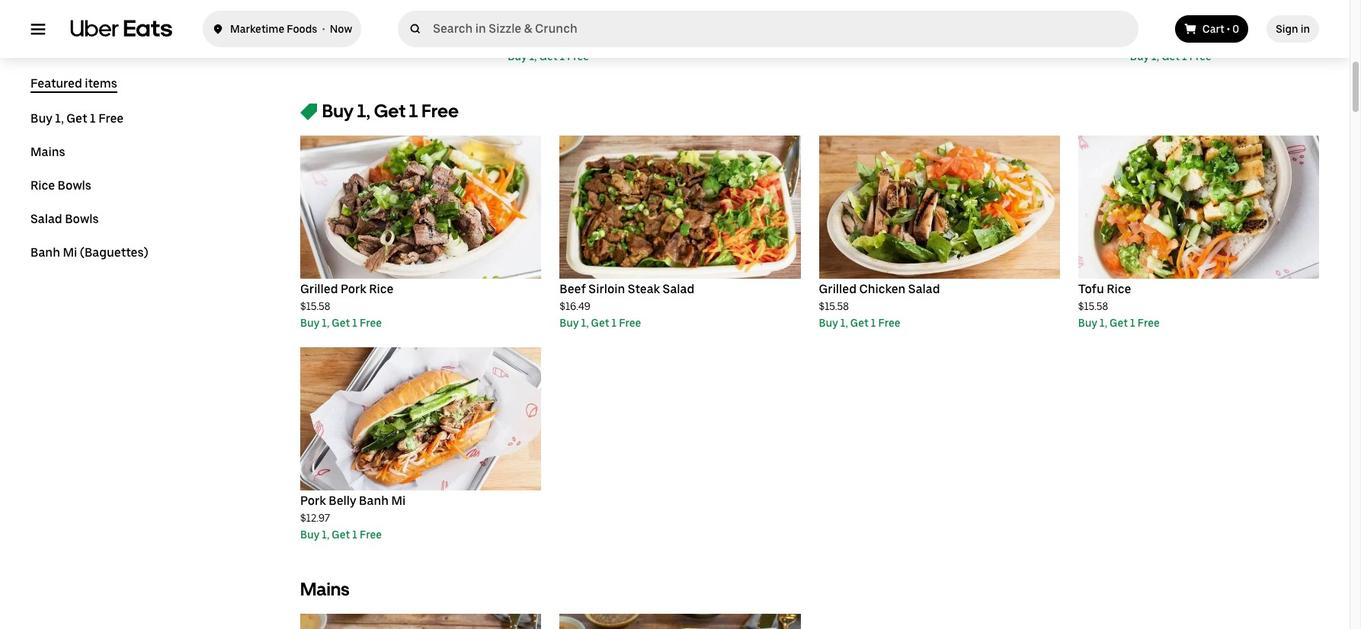 Task type: describe. For each thing, give the bounding box(es) containing it.
grilled chicken rice $15.58
[[300, 15, 414, 46]]

marketime
[[230, 23, 285, 35]]

bowls for salad bowls
[[65, 212, 99, 226]]

2 horizontal spatial $16.49
[[1131, 34, 1162, 46]]

0 vertical spatial beef sirloin steak salad $16.49 buy 1, get 1 free
[[1131, 15, 1266, 63]]

$12.97
[[300, 512, 330, 525]]

free inside pork belly banh mi $12.97 buy 1, get 1 free
[[360, 529, 382, 541]]

$15.58 inside grilled chicken salad $15.58 buy 1, get 1 free
[[819, 300, 849, 313]]

$17.68
[[923, 34, 952, 46]]

2 • from the left
[[1227, 23, 1231, 35]]

1 vertical spatial pork
[[341, 282, 367, 297]]

salad bowls button
[[30, 212, 99, 227]]

buy 1, get 1 free button
[[30, 111, 124, 127]]

featured items button
[[30, 76, 117, 93]]

1, inside pork belly banh mi $12.97 buy 1, get 1 free
[[322, 529, 330, 541]]

cart • 0
[[1203, 23, 1240, 35]]

now
[[330, 23, 352, 35]]

grilled inside grilled chicken rice $15.58
[[300, 15, 338, 30]]

1 horizontal spatial $16.49
[[715, 34, 746, 46]]

foods
[[287, 23, 318, 35]]

1 vertical spatial mains
[[300, 579, 350, 601]]

buy inside pork belly banh mi $12.97 buy 1, get 1 free
[[300, 529, 320, 541]]

get inside tofu rice $15.58 buy 1, get 1 free
[[1110, 317, 1128, 329]]

banh mi (baguettes) button
[[30, 246, 148, 261]]

rice bowls button
[[30, 178, 91, 194]]

1 vertical spatial grilled pork rice $15.58 buy 1, get 1 free
[[300, 282, 394, 329]]

Search in Sizzle & Crunch text field
[[433, 21, 1133, 37]]

0 horizontal spatial buy 1, get 1 free
[[30, 111, 124, 126]]

salad inside grilled chicken salad $15.58 buy 1, get 1 free
[[909, 282, 941, 297]]

1, inside grilled chicken salad $15.58 buy 1, get 1 free
[[841, 317, 848, 329]]

1, inside tofu rice $15.58 buy 1, get 1 free
[[1100, 317, 1108, 329]]

mi inside pork belly banh mi $12.97 buy 1, get 1 free
[[392, 494, 406, 509]]

1 horizontal spatial buy 1, get 1 free
[[319, 100, 459, 122]]

rice inside grilled chicken rice $15.58
[[390, 15, 414, 30]]

tofu rice $15.58 buy 1, get 1 free
[[1079, 282, 1160, 329]]

banh mi (baguettes)
[[30, 246, 148, 260]]

1 vertical spatial beef sirloin steak salad $16.49 buy 1, get 1 free
[[560, 282, 695, 329]]

navigation containing featured items
[[30, 76, 264, 279]]

banh inside button
[[30, 246, 60, 260]]

0 horizontal spatial beef
[[560, 282, 586, 297]]

in
[[1301, 23, 1311, 35]]

1 horizontal spatial steak
[[1199, 15, 1231, 30]]

2 horizontal spatial pork
[[548, 15, 574, 30]]

1 inside grilled chicken salad $15.58 buy 1, get 1 free
[[871, 317, 876, 329]]

pork inside pork belly banh mi $12.97 buy 1, get 1 free
[[300, 494, 326, 509]]

get inside pork belly banh mi $12.97 buy 1, get 1 free
[[332, 529, 350, 541]]

$15.58 inside tofu rice $15.58 buy 1, get 1 free
[[1079, 300, 1109, 313]]

1 vertical spatial steak
[[628, 282, 660, 297]]

rice inside tofu rice $15.58 buy 1, get 1 free
[[1107, 282, 1132, 297]]

mi inside button
[[63, 246, 77, 260]]

1 inside button
[[90, 111, 96, 126]]

0 vertical spatial mains
[[30, 145, 65, 159]]

items
[[85, 76, 117, 91]]

banh inside pork belly banh mi $12.97 buy 1, get 1 free
[[359, 494, 389, 509]]

0
[[1233, 23, 1240, 35]]

main navigation menu image
[[30, 21, 46, 37]]



Task type: vqa. For each thing, say whether or not it's contained in the screenshot.
Free within button
yes



Task type: locate. For each thing, give the bounding box(es) containing it.
pork
[[548, 15, 574, 30], [341, 282, 367, 297], [300, 494, 326, 509]]

$15.58
[[300, 34, 331, 46], [508, 34, 538, 46], [300, 300, 331, 313], [819, 300, 849, 313], [1079, 300, 1109, 313]]

0 horizontal spatial banh
[[30, 246, 60, 260]]

free inside button
[[98, 111, 124, 126]]

2 vertical spatial pork
[[300, 494, 326, 509]]

mains up rice bowls
[[30, 145, 65, 159]]

beef
[[1131, 15, 1157, 30], [560, 282, 586, 297]]

salad inside button
[[30, 212, 62, 226]]

rice
[[390, 15, 414, 30], [577, 15, 601, 30], [30, 178, 55, 193], [369, 282, 394, 297], [1107, 282, 1132, 297]]

rice inside rice bowls button
[[30, 178, 55, 193]]

1 vertical spatial banh
[[359, 494, 389, 509]]

0 horizontal spatial steak
[[628, 282, 660, 297]]

free inside grilled chicken salad $15.58 buy 1, get 1 free
[[879, 317, 901, 329]]

mains down the $12.97
[[300, 579, 350, 601]]

buy inside grilled chicken salad $15.58 buy 1, get 1 free
[[819, 317, 838, 329]]

0 horizontal spatial pork
[[300, 494, 326, 509]]

0 vertical spatial pork
[[548, 15, 574, 30]]

bowls up salad bowls
[[58, 178, 91, 193]]

0 vertical spatial steak
[[1199, 15, 1231, 30]]

$16.49
[[715, 34, 746, 46], [1131, 34, 1162, 46], [560, 300, 591, 313]]

featured items
[[30, 76, 117, 91]]

1 vertical spatial beef
[[560, 282, 586, 297]]

1 vertical spatial sirloin
[[589, 282, 625, 297]]

belly
[[329, 494, 357, 509]]

1
[[560, 50, 565, 63], [1183, 50, 1188, 63], [409, 100, 418, 122], [90, 111, 96, 126], [352, 317, 358, 329], [612, 317, 617, 329], [871, 317, 876, 329], [1131, 317, 1136, 329], [352, 529, 358, 541]]

beef sirloin steak salad $16.49 buy 1, get 1 free
[[1131, 15, 1266, 63], [560, 282, 695, 329]]

sign
[[1277, 23, 1299, 35]]

0 horizontal spatial chicken
[[341, 15, 387, 30]]

1 inside pork belly banh mi $12.97 buy 1, get 1 free
[[352, 529, 358, 541]]

free inside tofu rice $15.58 buy 1, get 1 free
[[1138, 317, 1160, 329]]

0 vertical spatial mi
[[63, 246, 77, 260]]

buy inside tofu rice $15.58 buy 1, get 1 free
[[1079, 317, 1098, 329]]

• left now
[[322, 23, 325, 35]]

1 horizontal spatial beef sirloin steak salad $16.49 buy 1, get 1 free
[[1131, 15, 1266, 63]]

banh down salad bowls button
[[30, 246, 60, 260]]

mains
[[30, 145, 65, 159], [300, 579, 350, 601]]

chicken inside grilled chicken rice $15.58
[[341, 15, 387, 30]]

chicken for salad
[[860, 282, 906, 297]]

cart
[[1203, 23, 1225, 35]]

1 horizontal spatial mains
[[300, 579, 350, 601]]

tofu
[[1079, 282, 1105, 297]]

1, inside button
[[55, 111, 64, 126]]

0 horizontal spatial mi
[[63, 246, 77, 260]]

banh
[[30, 246, 60, 260], [359, 494, 389, 509]]

get inside grilled chicken salad $15.58 buy 1, get 1 free
[[851, 317, 869, 329]]

0 vertical spatial sirloin
[[1160, 15, 1196, 30]]

banh right belly
[[359, 494, 389, 509]]

1 horizontal spatial banh
[[359, 494, 389, 509]]

mains button
[[30, 145, 65, 160]]

1,
[[529, 50, 537, 63], [1152, 50, 1160, 63], [357, 100, 370, 122], [55, 111, 64, 126], [322, 317, 330, 329], [581, 317, 589, 329], [841, 317, 848, 329], [1100, 317, 1108, 329], [322, 529, 330, 541]]

get inside button
[[67, 111, 87, 126]]

$15.58 inside grilled chicken rice $15.58
[[300, 34, 331, 46]]

1 horizontal spatial grilled pork rice $15.58 buy 1, get 1 free
[[508, 15, 601, 63]]

bowls
[[58, 178, 91, 193], [65, 212, 99, 226]]

1 horizontal spatial chicken
[[860, 282, 906, 297]]

(baguettes)
[[80, 246, 148, 260]]

grilled inside grilled chicken salad $15.58 buy 1, get 1 free
[[819, 282, 857, 297]]

1 horizontal spatial •
[[1227, 23, 1231, 35]]

1 vertical spatial bowls
[[65, 212, 99, 226]]

marketime foods • now
[[230, 23, 352, 35]]

chicken
[[341, 15, 387, 30], [860, 282, 906, 297]]

navigation
[[30, 76, 264, 279]]

•
[[322, 23, 325, 35], [1227, 23, 1231, 35]]

salad
[[1234, 15, 1266, 30], [30, 212, 62, 226], [663, 282, 695, 297], [909, 282, 941, 297]]

1 horizontal spatial mi
[[392, 494, 406, 509]]

0 horizontal spatial •
[[322, 23, 325, 35]]

1 • from the left
[[322, 23, 325, 35]]

sirloin
[[1160, 15, 1196, 30], [589, 282, 625, 297]]

chicken inside grilled chicken salad $15.58 buy 1, get 1 free
[[860, 282, 906, 297]]

1 horizontal spatial beef
[[1131, 15, 1157, 30]]

chicken for rice
[[341, 15, 387, 30]]

buy inside button
[[30, 111, 52, 126]]

0 horizontal spatial grilled pork rice $15.58 buy 1, get 1 free
[[300, 282, 394, 329]]

0 vertical spatial grilled pork rice $15.58 buy 1, get 1 free
[[508, 15, 601, 63]]

0 vertical spatial bowls
[[58, 178, 91, 193]]

bowls for rice bowls
[[58, 178, 91, 193]]

salad bowls
[[30, 212, 99, 226]]

deliver to image
[[212, 20, 224, 38]]

grilled pork rice $15.58 buy 1, get 1 free
[[508, 15, 601, 63], [300, 282, 394, 329]]

mi down salad bowls button
[[63, 246, 77, 260]]

mi
[[63, 246, 77, 260], [392, 494, 406, 509]]

sign in link
[[1267, 15, 1320, 43]]

0 horizontal spatial beef sirloin steak salad $16.49 buy 1, get 1 free
[[560, 282, 695, 329]]

1 inside tofu rice $15.58 buy 1, get 1 free
[[1131, 317, 1136, 329]]

buy
[[508, 50, 527, 63], [1131, 50, 1150, 63], [322, 100, 354, 122], [30, 111, 52, 126], [300, 317, 320, 329], [560, 317, 579, 329], [819, 317, 838, 329], [1079, 317, 1098, 329], [300, 529, 320, 541]]

buy 1, get 1 free
[[319, 100, 459, 122], [30, 111, 124, 126]]

rice bowls
[[30, 178, 91, 193]]

grilled chicken salad $15.58 buy 1, get 1 free
[[819, 282, 941, 329]]

steak
[[1199, 15, 1231, 30], [628, 282, 660, 297]]

• left 0
[[1227, 23, 1231, 35]]

grilled
[[300, 15, 338, 30], [508, 15, 546, 30], [300, 282, 338, 297], [819, 282, 857, 297]]

1 horizontal spatial pork
[[341, 282, 367, 297]]

0 horizontal spatial $16.49
[[560, 300, 591, 313]]

1 vertical spatial mi
[[392, 494, 406, 509]]

bowls up banh mi (baguettes)
[[65, 212, 99, 226]]

1 horizontal spatial sirloin
[[1160, 15, 1196, 30]]

0 vertical spatial banh
[[30, 246, 60, 260]]

pork belly banh mi $12.97 buy 1, get 1 free
[[300, 494, 406, 541]]

uber eats home image
[[70, 20, 172, 38]]

0 horizontal spatial mains
[[30, 145, 65, 159]]

0 vertical spatial beef
[[1131, 15, 1157, 30]]

1 vertical spatial chicken
[[860, 282, 906, 297]]

sign in
[[1277, 23, 1311, 35]]

featured
[[30, 76, 82, 91]]

0 vertical spatial chicken
[[341, 15, 387, 30]]

free
[[567, 50, 589, 63], [1190, 50, 1212, 63], [422, 100, 459, 122], [98, 111, 124, 126], [360, 317, 382, 329], [619, 317, 641, 329], [879, 317, 901, 329], [1138, 317, 1160, 329], [360, 529, 382, 541]]

get
[[539, 50, 558, 63], [1162, 50, 1180, 63], [374, 100, 406, 122], [67, 111, 87, 126], [332, 317, 350, 329], [591, 317, 610, 329], [851, 317, 869, 329], [1110, 317, 1128, 329], [332, 529, 350, 541]]

0 horizontal spatial sirloin
[[589, 282, 625, 297]]

mi right belly
[[392, 494, 406, 509]]



